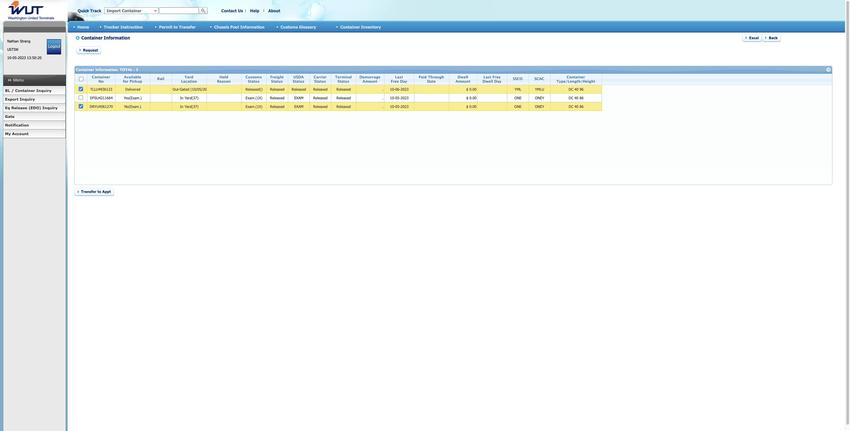 Task type: describe. For each thing, give the bounding box(es) containing it.
contact us
[[221, 8, 243, 13]]

account
[[12, 132, 29, 136]]

notification link
[[3, 121, 66, 130]]

my
[[5, 132, 11, 136]]

strang
[[20, 39, 30, 43]]

bl
[[5, 88, 10, 93]]

chassis pool information
[[214, 24, 265, 29]]

inquiry for container
[[36, 88, 52, 93]]

trucker
[[104, 24, 119, 29]]

instruction
[[120, 24, 143, 29]]

us
[[238, 8, 243, 13]]

release
[[11, 106, 27, 110]]

about link
[[268, 8, 280, 13]]

eq
[[5, 106, 10, 110]]

track
[[90, 8, 101, 13]]

my account
[[5, 132, 29, 136]]

glossary
[[299, 24, 316, 29]]

notification
[[5, 123, 29, 127]]

ustiw
[[7, 47, 18, 52]]

gate
[[5, 114, 14, 119]]

10-05-2023 13:50:20
[[7, 55, 42, 60]]

pool
[[230, 24, 239, 29]]

container inventory
[[341, 24, 381, 29]]

05-
[[13, 55, 18, 60]]

about
[[268, 8, 280, 13]]

contact
[[221, 8, 237, 13]]

help
[[250, 8, 259, 13]]

(edo)
[[29, 106, 41, 110]]

eq release (edo) inquiry link
[[3, 104, 66, 112]]

/
[[11, 88, 14, 93]]



Task type: locate. For each thing, give the bounding box(es) containing it.
1 horizontal spatial container
[[341, 24, 360, 29]]

chassis
[[214, 24, 229, 29]]

gate link
[[3, 112, 66, 121]]

export
[[5, 97, 18, 101]]

container
[[341, 24, 360, 29], [15, 88, 35, 93]]

bl / container inquiry link
[[3, 86, 66, 95]]

export inquiry link
[[3, 95, 66, 104]]

export inquiry
[[5, 97, 35, 101]]

to
[[174, 24, 178, 29]]

0 horizontal spatial container
[[15, 88, 35, 93]]

inquiry right (edo) at the top
[[42, 106, 58, 110]]

container up export inquiry
[[15, 88, 35, 93]]

inquiry
[[36, 88, 52, 93], [20, 97, 35, 101], [42, 106, 58, 110]]

container inside the bl / container inquiry link
[[15, 88, 35, 93]]

10-
[[7, 55, 13, 60]]

2023
[[18, 55, 26, 60]]

quick
[[78, 8, 89, 13]]

2 vertical spatial inquiry
[[42, 106, 58, 110]]

contact us link
[[221, 8, 243, 13]]

inquiry down bl / container inquiry
[[20, 97, 35, 101]]

quick track
[[78, 8, 101, 13]]

transfer
[[179, 24, 196, 29]]

1 vertical spatial inquiry
[[20, 97, 35, 101]]

home
[[77, 24, 89, 29]]

13:50:20
[[27, 55, 42, 60]]

nathan strang
[[7, 39, 30, 43]]

inquiry up export inquiry link
[[36, 88, 52, 93]]

help link
[[250, 8, 259, 13]]

0 vertical spatial inquiry
[[36, 88, 52, 93]]

eq release (edo) inquiry
[[5, 106, 58, 110]]

customs
[[281, 24, 298, 29]]

container left the "inventory"
[[341, 24, 360, 29]]

inventory
[[361, 24, 381, 29]]

0 vertical spatial container
[[341, 24, 360, 29]]

bl / container inquiry
[[5, 88, 52, 93]]

None text field
[[159, 7, 199, 14]]

login image
[[47, 39, 61, 54]]

inquiry for (edo)
[[42, 106, 58, 110]]

my account link
[[3, 130, 66, 138]]

customs glossary
[[281, 24, 316, 29]]

information
[[240, 24, 265, 29]]

permit
[[159, 24, 173, 29]]

1 vertical spatial container
[[15, 88, 35, 93]]

trucker instruction
[[104, 24, 143, 29]]

permit to transfer
[[159, 24, 196, 29]]

nathan
[[7, 39, 19, 43]]



Task type: vqa. For each thing, say whether or not it's contained in the screenshot.
Bl
yes



